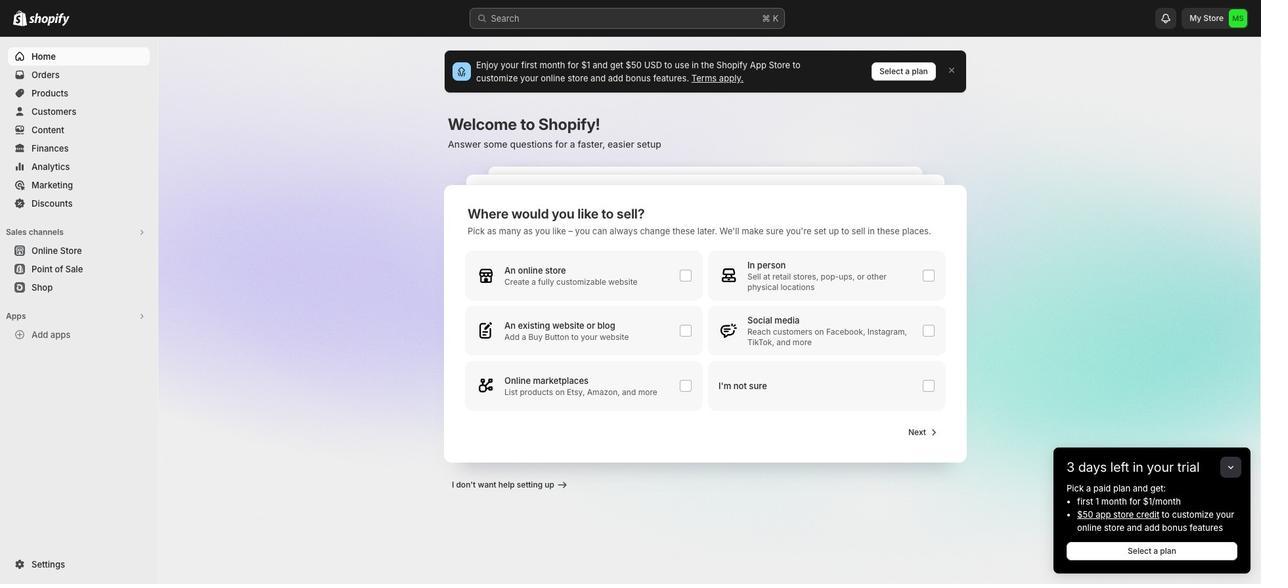 Task type: describe. For each thing, give the bounding box(es) containing it.
my store image
[[1229, 9, 1248, 28]]

shopify image
[[29, 13, 70, 26]]



Task type: vqa. For each thing, say whether or not it's contained in the screenshot.
My Store IMAGE on the top right
yes



Task type: locate. For each thing, give the bounding box(es) containing it.
shopify image
[[13, 11, 27, 26]]



